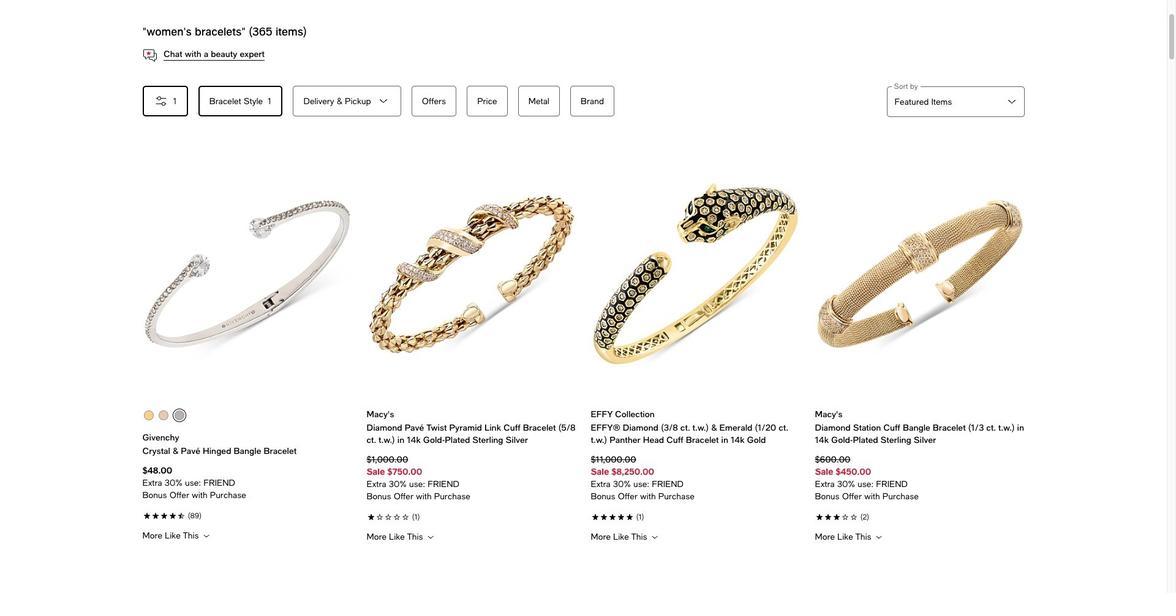 Task type: locate. For each thing, give the bounding box(es) containing it.
color swatch silver element
[[175, 410, 184, 420]]

1 out of 5 rating with 1 reviews image
[[367, 510, 576, 523]]

effy® diamond (3/8 ct. t.w.) & emerald (1/20 ct. t.w.) panther head cuff bracelet in 14k gold group
[[591, 146, 801, 542]]

diamond station cuff bangle bracelet (1/3 ct. t.w.) in 14k gold-plated sterling silver group
[[815, 146, 1025, 542]]

extra 30% use: friend. extra 30% off select merchandise!. image up the 4.5393 out of 5 rating with 89 reviews image
[[142, 477, 352, 489]]

bonus offer with purchase. $24.99 diamond earrings or necklace with purchase. image for 5 out of 5 rating with 1 reviews image
[[591, 490, 801, 503]]

extra 30% use: friend. extra 30% off select merchandise!. image
[[142, 477, 352, 489], [367, 478, 576, 490], [591, 478, 801, 490], [815, 478, 1025, 490]]

extra 30% use: friend. extra 30% off select merchandise!. image up '3 out of 5 rating with 2 reviews' image
[[815, 478, 1025, 490]]

bonus offer with purchase. $24.99 diamond earrings or necklace with purchase. image up 1 out of 5 rating with 1 reviews image
[[367, 490, 576, 503]]

bonus offer with purchase. $24.99 diamond earrings or necklace with purchase. image up 5 out of 5 rating with 1 reviews image
[[591, 490, 801, 503]]

extra 30% use: friend. extra 30% off select merchandise!. image up 1 out of 5 rating with 1 reviews image
[[367, 478, 576, 490]]

color swatch gold element
[[144, 410, 154, 420]]

bonus offer with purchase. $24.99 diamond earrings or necklace with purchase. image for the 4.5393 out of 5 rating with 89 reviews image
[[142, 489, 352, 501]]

extra 30% use: friend. extra 30% off select merchandise!. image for 1 out of 5 rating with 1 reviews image's bonus offer with purchase. $24.99 diamond earrings or necklace with purchase. image
[[367, 478, 576, 490]]

extra 30% use: friend. extra 30% off select merchandise!. image up 5 out of 5 rating with 1 reviews image
[[591, 478, 801, 490]]

status
[[142, 25, 307, 38]]

bonus offer with purchase. $24.99 diamond earrings or necklace with purchase. image up '3 out of 5 rating with 2 reviews' image
[[815, 490, 1025, 503]]

extra 30% use: friend. extra 30% off select merchandise!. image for 5 out of 5 rating with 1 reviews image bonus offer with purchase. $24.99 diamond earrings or necklace with purchase. image
[[591, 478, 801, 490]]

bonus offer with purchase. $24.99 diamond earrings or necklace with purchase. image for 1 out of 5 rating with 1 reviews image
[[367, 490, 576, 503]]

4.5393 out of 5 rating with 89 reviews image
[[142, 509, 352, 521]]

bonus offer with purchase. $24.99 diamond earrings or necklace with purchase. image
[[142, 489, 352, 501], [367, 490, 576, 503], [591, 490, 801, 503], [815, 490, 1025, 503]]

bonus offer with purchase. $24.99 diamond earrings or necklace with purchase. image up the 4.5393 out of 5 rating with 89 reviews image
[[142, 489, 352, 501]]



Task type: describe. For each thing, give the bounding box(es) containing it.
extra 30% use: friend. extra 30% off select merchandise!. image for bonus offer with purchase. $24.99 diamond earrings or necklace with purchase. image related to the 4.5393 out of 5 rating with 89 reviews image
[[142, 477, 352, 489]]

bonus offer with purchase. $24.99 diamond earrings or necklace with purchase. image for '3 out of 5 rating with 2 reviews' image
[[815, 490, 1025, 503]]

5 out of 5 rating with 1 reviews image
[[591, 510, 801, 523]]

color swatch pink element
[[159, 410, 169, 420]]

3 out of 5 rating with 2 reviews image
[[815, 510, 1025, 523]]

diamond pavé twist pyramid link cuff bracelet (5/8 ct. t.w.) in 14k gold-plated sterling silver group
[[367, 146, 576, 542]]

extra 30% use: friend. extra 30% off select merchandise!. image for bonus offer with purchase. $24.99 diamond earrings or necklace with purchase. image related to '3 out of 5 rating with 2 reviews' image
[[815, 478, 1025, 490]]

crystal & pavé hinged bangle bracelet group
[[142, 146, 352, 541]]



Task type: vqa. For each thing, say whether or not it's contained in the screenshot.
Diamond Station Cuff Bangle Bracelet (1/3 ct. t.w.) in 14k Gold-Plated Sterling Silver group
yes



